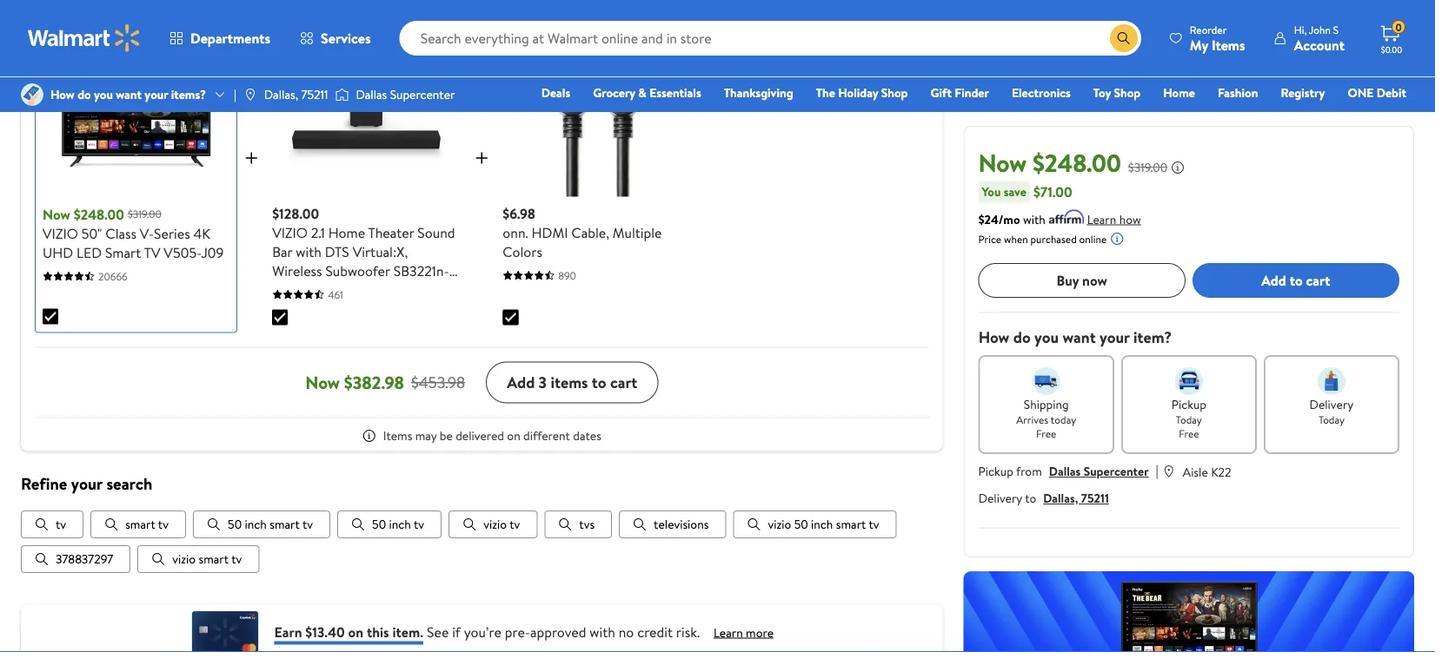 Task type: locate. For each thing, give the bounding box(es) containing it.
item?
[[1134, 327, 1172, 348]]

more
[[746, 625, 774, 642]]

risk.
[[676, 624, 700, 643]]

0 horizontal spatial do
[[78, 86, 91, 103]]

best seller
[[510, 11, 557, 26]]

tv inside tv button
[[56, 517, 66, 534]]

walmart+ link
[[1347, 108, 1415, 127]]

multiple
[[613, 223, 662, 243]]

holiday
[[838, 84, 879, 101]]

 image for how do you want your items?
[[21, 83, 43, 106]]

j6
[[272, 281, 287, 300]]

50 inch smart tv
[[228, 517, 313, 534]]

your left item?
[[1100, 327, 1130, 348]]

add inside button
[[507, 372, 535, 394]]

$319.00 left "learn more about strikethrough prices" icon on the right of page
[[1129, 159, 1168, 176]]

1 free from the left
[[1036, 426, 1057, 441]]

intent image for pickup image
[[1175, 368, 1203, 395]]

smart inside 50 inch smart tv 'button'
[[270, 517, 300, 534]]

1 horizontal spatial supercenter
[[1084, 463, 1149, 480]]

1 50 from the left
[[228, 517, 242, 534]]

how do you want your items?
[[50, 86, 206, 103]]

add to cart
[[1262, 271, 1331, 290]]

0 horizontal spatial today
[[1176, 412, 1202, 427]]

 image for dallas, 75211
[[243, 88, 257, 102]]

2 horizontal spatial your
[[1100, 327, 1130, 348]]

1 horizontal spatial add
[[1262, 271, 1287, 290]]

you for how do you want your items?
[[94, 86, 113, 103]]

now inside now $248.00 $319.00 vizio 50" class v-series 4k uhd led smart tv v505-j09
[[43, 205, 70, 224]]

$382.98
[[344, 371, 404, 396]]

0 horizontal spatial  image
[[21, 83, 43, 106]]

shop right toy
[[1114, 84, 1141, 101]]

inch inside "list item"
[[245, 517, 267, 534]]

1 horizontal spatial do
[[1014, 327, 1031, 348]]

1 horizontal spatial learn
[[1088, 211, 1117, 228]]

0 horizontal spatial $319.00
[[128, 207, 161, 222]]

add
[[1262, 271, 1287, 290], [507, 372, 535, 394]]

dallas, down pickup from dallas supercenter |
[[1044, 490, 1079, 507]]

your for items?
[[145, 86, 168, 103]]

0 vertical spatial home
[[1164, 84, 1195, 101]]

1 today from the left
[[1176, 412, 1202, 427]]

dates
[[573, 428, 602, 445]]

2 today from the left
[[1319, 412, 1345, 427]]

pickup for pickup from dallas supercenter |
[[979, 463, 1014, 480]]

dallas up the dallas, 75211 button
[[1049, 463, 1081, 480]]

1 horizontal spatial plus image
[[472, 148, 492, 169]]

may
[[415, 428, 437, 445]]

0 horizontal spatial to
[[592, 372, 607, 394]]

now up "you"
[[979, 146, 1027, 180]]

0 vertical spatial to
[[1290, 271, 1303, 290]]

be
[[440, 428, 453, 445]]

home down my
[[1164, 84, 1195, 101]]

vizio 50 inch smart tv button
[[733, 512, 897, 540]]

3 inch from the left
[[811, 517, 833, 534]]

reorder my items
[[1190, 22, 1246, 54]]

series
[[154, 224, 190, 243]]

on left different
[[507, 428, 521, 445]]

plus image
[[241, 148, 262, 169], [472, 148, 492, 169]]

to
[[1290, 271, 1303, 290], [592, 372, 607, 394], [1025, 490, 1037, 507]]

0 vertical spatial how
[[50, 86, 75, 103]]

vizio left 2.1 in the top of the page
[[272, 223, 308, 243]]

2 vertical spatial your
[[71, 473, 103, 496]]

your for item?
[[1100, 327, 1130, 348]]

dallas supercenter
[[356, 86, 455, 103]]

$319.00 up v-
[[128, 207, 161, 222]]

learn inside button
[[1088, 211, 1117, 228]]

vizio left 50"
[[43, 224, 78, 243]]

pickup inside pickup from dallas supercenter |
[[979, 463, 1014, 480]]

$24/mo with
[[979, 211, 1046, 228]]

k22
[[1211, 464, 1232, 481]]

0 vertical spatial now
[[979, 146, 1027, 180]]

you
[[94, 86, 113, 103], [1035, 327, 1059, 348]]

with up price when purchased online
[[1023, 211, 1046, 228]]

2 horizontal spatial vizio
[[768, 517, 791, 534]]

add inside button
[[1262, 271, 1287, 290]]

1 vertical spatial home
[[328, 223, 365, 243]]

on left this
[[348, 624, 364, 643]]

2 vertical spatial with
[[590, 624, 615, 643]]

items inside reorder my items
[[1212, 35, 1246, 54]]

 image
[[335, 86, 349, 103]]

1 horizontal spatial  image
[[243, 88, 257, 102]]

free down 'shipping'
[[1036, 426, 1057, 441]]

dallas inside pickup from dallas supercenter |
[[1049, 463, 1081, 480]]

1 horizontal spatial items
[[1212, 35, 1246, 54]]

pickup down intent image for pickup
[[1172, 396, 1207, 413]]

0 horizontal spatial vizio
[[172, 552, 196, 569]]

1 horizontal spatial how
[[979, 327, 1010, 348]]

1 vertical spatial 75211
[[1082, 490, 1109, 507]]

$248.00 inside now $248.00 $319.00 vizio 50" class v-series 4k uhd led smart tv v505-j09
[[74, 205, 124, 224]]

want left "items?"
[[116, 86, 142, 103]]

1 vertical spatial do
[[1014, 327, 1031, 348]]

0 vertical spatial learn
[[1088, 211, 1117, 228]]

gift finder link
[[923, 83, 997, 102]]

0 horizontal spatial want
[[116, 86, 142, 103]]

today down intent image for pickup
[[1176, 412, 1202, 427]]

1 vertical spatial $319.00
[[128, 207, 161, 222]]

 image down walmart image
[[21, 83, 43, 106]]

s
[[1334, 22, 1339, 37]]

vizio inside button
[[768, 517, 791, 534]]

1 vertical spatial now
[[43, 205, 70, 224]]

1 horizontal spatial cart
[[1306, 271, 1331, 290]]

|
[[234, 86, 236, 103], [1156, 461, 1159, 481]]

378837297 button
[[21, 547, 131, 574]]

1 vertical spatial delivery
[[979, 490, 1022, 507]]

aisle k22
[[1183, 464, 1232, 481]]

0 horizontal spatial dallas,
[[264, 86, 298, 103]]

with left no
[[590, 624, 615, 643]]

items
[[1212, 35, 1246, 54], [383, 428, 412, 445]]

to inside button
[[1290, 271, 1303, 290]]

2 horizontal spatial now
[[979, 146, 1027, 180]]

75211 down dallas supercenter button
[[1082, 490, 1109, 507]]

1 horizontal spatial |
[[1156, 461, 1159, 481]]

0 horizontal spatial how
[[50, 86, 75, 103]]

1 horizontal spatial dallas
[[1049, 463, 1081, 480]]

want
[[116, 86, 142, 103], [1063, 327, 1096, 348]]

2 inch from the left
[[389, 517, 411, 534]]

50 inside "list item"
[[228, 517, 242, 534]]

50 inch smart tv button
[[193, 512, 330, 540]]

1 horizontal spatial vizio
[[484, 517, 507, 534]]

how for how do you want your item?
[[979, 327, 1010, 348]]

account
[[1294, 35, 1345, 54]]

461
[[328, 288, 343, 303]]

$128.00
[[272, 204, 319, 223]]

0 horizontal spatial free
[[1036, 426, 1057, 441]]

search icon image
[[1117, 31, 1131, 45]]

0 horizontal spatial cart
[[610, 372, 638, 394]]

0 horizontal spatial $248.00
[[74, 205, 124, 224]]

0 horizontal spatial |
[[234, 86, 236, 103]]

0 horizontal spatial home
[[328, 223, 365, 243]]

smart inside vizio smart tv "button"
[[199, 552, 229, 569]]

1 vertical spatial supercenter
[[1084, 463, 1149, 480]]

0 horizontal spatial with
[[296, 243, 322, 262]]

capital one  earn $13.40 on this item. see if you're pre-approved with no credit risk. learn more element
[[714, 625, 774, 643]]

learn up "online"
[[1088, 211, 1117, 228]]

learn left more
[[714, 625, 743, 642]]

vizio 2.1 home theater sound bar with dts virtual:x, wireless subwoofer sb3221n-j6 image
[[286, 36, 448, 197]]

buy
[[1057, 271, 1079, 290]]

1 horizontal spatial with
[[590, 624, 615, 643]]

1 inch from the left
[[245, 517, 267, 534]]

toy
[[1094, 84, 1111, 101]]

$248.00 up led
[[74, 205, 124, 224]]

0 horizontal spatial shop
[[881, 84, 908, 101]]

1 horizontal spatial inch
[[389, 517, 411, 534]]

1 plus image from the left
[[241, 148, 262, 169]]

cart
[[1306, 271, 1331, 290], [610, 372, 638, 394]]

0 horizontal spatial now
[[43, 205, 70, 224]]

1 horizontal spatial $248.00
[[1033, 146, 1122, 180]]

1 vertical spatial you
[[1035, 327, 1059, 348]]

 image
[[21, 83, 43, 106], [243, 88, 257, 102]]

1 horizontal spatial you
[[1035, 327, 1059, 348]]

deals
[[541, 84, 571, 101]]

vizio inside "button"
[[172, 552, 196, 569]]

grocery
[[593, 84, 636, 101]]

today for delivery
[[1319, 412, 1345, 427]]

items right my
[[1212, 35, 1246, 54]]

want down buy now button
[[1063, 327, 1096, 348]]

vizio
[[484, 517, 507, 534], [768, 517, 791, 534], [172, 552, 196, 569]]

intent image for delivery image
[[1318, 368, 1346, 395]]

0 horizontal spatial add
[[507, 372, 535, 394]]

your left search
[[71, 473, 103, 496]]

intent image for shipping image
[[1033, 368, 1060, 395]]

1 horizontal spatial delivery
[[1310, 396, 1354, 413]]

0 vertical spatial with
[[1023, 211, 1046, 228]]

if
[[452, 624, 461, 643]]

capitalone image
[[190, 613, 261, 653]]

list
[[21, 512, 943, 574]]

1 horizontal spatial free
[[1179, 426, 1199, 441]]

add 3 items to cart
[[507, 372, 638, 394]]

1 vertical spatial dallas,
[[1044, 490, 1079, 507]]

now for now $248.00
[[979, 146, 1027, 180]]

$6.98
[[503, 204, 536, 223]]

today inside delivery today
[[1319, 412, 1345, 427]]

with
[[1023, 211, 1046, 228], [296, 243, 322, 262], [590, 624, 615, 643]]

now for now $248.00 $319.00 vizio 50" class v-series 4k uhd led smart tv v505-j09
[[43, 205, 70, 224]]

now left $382.98
[[305, 371, 340, 396]]

tv inside vizio smart tv "button"
[[231, 552, 242, 569]]

&
[[638, 84, 647, 101]]

0 horizontal spatial delivery
[[979, 490, 1022, 507]]

on
[[507, 428, 521, 445], [348, 624, 364, 643]]

1 vertical spatial to
[[592, 372, 607, 394]]

hdmi
[[532, 223, 568, 243]]

one debit link
[[1340, 83, 1415, 102]]

1 horizontal spatial pickup
[[1172, 396, 1207, 413]]

$319.00 inside now $248.00 $319.00 vizio 50" class v-series 4k uhd led smart tv v505-j09
[[128, 207, 161, 222]]

smart inside vizio 50 inch smart tv button
[[836, 517, 866, 534]]

| right "items?"
[[234, 86, 236, 103]]

None checkbox
[[503, 310, 518, 326]]

home
[[1164, 84, 1195, 101], [328, 223, 365, 243]]

vizio tv button
[[449, 512, 538, 540]]

televisions list item
[[619, 512, 726, 540]]

0 horizontal spatial 50
[[228, 517, 242, 534]]

2 horizontal spatial inch
[[811, 517, 833, 534]]

1 vertical spatial with
[[296, 243, 322, 262]]

4k
[[193, 224, 210, 243]]

 image left dallas, 75211
[[243, 88, 257, 102]]

0 horizontal spatial inch
[[245, 517, 267, 534]]

vizio for vizio smart tv
[[172, 552, 196, 569]]

do down walmart image
[[78, 86, 91, 103]]

75211 down services popup button at the left of page
[[301, 86, 328, 103]]

to for delivery
[[1025, 490, 1037, 507]]

delivery down from
[[979, 490, 1022, 507]]

inch for smart
[[245, 517, 267, 534]]

1 vertical spatial on
[[348, 624, 364, 643]]

0 vertical spatial supercenter
[[390, 86, 455, 103]]

aisle
[[1183, 464, 1208, 481]]

your left "items?"
[[145, 86, 168, 103]]

grocery & essentials link
[[585, 83, 709, 102]]

890
[[558, 269, 576, 283]]

smart tv button
[[91, 512, 186, 540]]

pickup left from
[[979, 463, 1014, 480]]

delivery down 'intent image for delivery'
[[1310, 396, 1354, 413]]

tv inside 50 inch smart tv 'button'
[[302, 517, 313, 534]]

departments button
[[155, 17, 285, 59]]

0 vertical spatial delivery
[[1310, 396, 1354, 413]]

0 horizontal spatial learn
[[714, 625, 743, 642]]

today for pickup
[[1176, 412, 1202, 427]]

items left 'may' at the left of page
[[383, 428, 412, 445]]

1 vertical spatial cart
[[610, 372, 638, 394]]

learn more
[[714, 625, 774, 642]]

0 vertical spatial add
[[1262, 271, 1287, 290]]

home right 2.1 in the top of the page
[[328, 223, 365, 243]]

dallas,
[[264, 86, 298, 103], [1044, 490, 1079, 507]]

1 vertical spatial pickup
[[979, 463, 1014, 480]]

0 vertical spatial on
[[507, 428, 521, 445]]

do up 'shipping'
[[1014, 327, 1031, 348]]

onn.
[[503, 223, 528, 243]]

with right bar
[[296, 243, 322, 262]]

free up aisle
[[1179, 426, 1199, 441]]

2 free from the left
[[1179, 426, 1199, 441]]

today down 'intent image for delivery'
[[1319, 412, 1345, 427]]

how
[[50, 86, 75, 103], [979, 327, 1010, 348]]

finder
[[955, 84, 989, 101]]

0 horizontal spatial on
[[348, 624, 364, 643]]

now up uhd
[[43, 205, 70, 224]]

1 horizontal spatial today
[[1319, 412, 1345, 427]]

pickup for pickup today free
[[1172, 396, 1207, 413]]

2.1
[[311, 223, 325, 243]]

1 horizontal spatial want
[[1063, 327, 1096, 348]]

tv inside 50 inch tv 'button'
[[414, 517, 424, 534]]

dallas, 75211 button
[[1044, 490, 1109, 507]]

shop right holiday at the right
[[881, 84, 908, 101]]

you up the intent image for shipping
[[1035, 327, 1059, 348]]

items
[[551, 372, 588, 394]]

0 horizontal spatial you
[[94, 86, 113, 103]]

2 horizontal spatial 50
[[794, 517, 808, 534]]

2 plus image from the left
[[472, 148, 492, 169]]

$319.00
[[1129, 159, 1168, 176], [128, 207, 161, 222]]

2 vertical spatial now
[[305, 371, 340, 396]]

$248.00 up $71.00
[[1033, 146, 1122, 180]]

dallas
[[356, 86, 387, 103], [1049, 463, 1081, 480]]

dts
[[325, 243, 349, 262]]

1 vertical spatial items
[[383, 428, 412, 445]]

you down walmart image
[[94, 86, 113, 103]]

uhd
[[43, 243, 73, 263]]

$248.00
[[1033, 146, 1122, 180], [74, 205, 124, 224]]

0 vertical spatial pickup
[[1172, 396, 1207, 413]]

today
[[1176, 412, 1202, 427], [1319, 412, 1345, 427]]

2 horizontal spatial to
[[1290, 271, 1303, 290]]

electronics link
[[1004, 83, 1079, 102]]

thanksgiving
[[724, 84, 794, 101]]

gift
[[931, 84, 952, 101]]

tv inside vizio 50 inch smart tv button
[[869, 517, 880, 534]]

1 horizontal spatial dallas,
[[1044, 490, 1079, 507]]

1 vertical spatial dallas
[[1049, 463, 1081, 480]]

$13.40
[[305, 624, 345, 643]]

vizio inside button
[[484, 517, 507, 534]]

2 vertical spatial to
[[1025, 490, 1037, 507]]

| left aisle
[[1156, 461, 1159, 481]]

televisions
[[654, 517, 709, 534]]

50 inch tv
[[372, 517, 424, 534]]

3 50 from the left
[[794, 517, 808, 534]]

do
[[78, 86, 91, 103], [1014, 327, 1031, 348]]

pickup from dallas supercenter |
[[979, 461, 1159, 481]]

delivery for to
[[979, 490, 1022, 507]]

1 vertical spatial $248.00
[[74, 205, 124, 224]]

0 vertical spatial cart
[[1306, 271, 1331, 290]]

hi, john s account
[[1294, 22, 1345, 54]]

add for add 3 items to cart
[[507, 372, 535, 394]]

1 horizontal spatial to
[[1025, 490, 1037, 507]]

0 horizontal spatial plus image
[[241, 148, 262, 169]]

home link
[[1156, 83, 1203, 102]]

0 horizontal spatial 75211
[[301, 86, 328, 103]]

today inside pickup today free
[[1176, 412, 1202, 427]]

dallas down services
[[356, 86, 387, 103]]

2 50 from the left
[[372, 517, 386, 534]]

None checkbox
[[43, 310, 58, 325], [272, 310, 288, 326], [43, 310, 58, 325], [272, 310, 288, 326]]

how do you want your item?
[[979, 327, 1172, 348]]

add for add to cart
[[1262, 271, 1287, 290]]

smart inside smart tv button
[[125, 517, 155, 534]]

1 vertical spatial learn
[[714, 625, 743, 642]]

dallas, down departments
[[264, 86, 298, 103]]

0 vertical spatial 75211
[[301, 86, 328, 103]]

deals link
[[534, 83, 578, 102]]

1 vertical spatial add
[[507, 372, 535, 394]]



Task type: vqa. For each thing, say whether or not it's contained in the screenshot.
2nd Bacon, Hot Dogs, & Sausage link from the bottom of the page
no



Task type: describe. For each thing, give the bounding box(es) containing it.
to inside button
[[592, 372, 607, 394]]

learn more about strikethrough prices image
[[1171, 160, 1185, 174]]

do for how do you want your items?
[[78, 86, 91, 103]]

pickup today free
[[1172, 396, 1207, 441]]

now for now $382.98 $453.98
[[305, 371, 340, 396]]

class
[[106, 224, 137, 243]]

credit
[[637, 624, 673, 643]]

smart tv list item
[[91, 512, 186, 540]]

online
[[1080, 232, 1107, 247]]

1 horizontal spatial 75211
[[1082, 490, 1109, 507]]

vizio for vizio 50 inch smart tv
[[768, 517, 791, 534]]

virtual:x,
[[353, 243, 408, 262]]

vizio inside $128.00 vizio 2.1 home theater sound bar with dts virtual:x, wireless subwoofer sb3221n- j6
[[272, 223, 308, 243]]

reorder
[[1190, 22, 1227, 37]]

affirm image
[[1049, 210, 1084, 224]]

Search search field
[[400, 21, 1141, 56]]

vizio for vizio tv
[[484, 517, 507, 534]]

delivered
[[456, 428, 504, 445]]

tv button
[[21, 512, 84, 540]]

with inside $128.00 vizio 2.1 home theater sound bar with dts virtual:x, wireless subwoofer sb3221n- j6
[[296, 243, 322, 262]]

one
[[1348, 84, 1374, 101]]

debit
[[1377, 84, 1407, 101]]

arrives
[[1017, 412, 1049, 427]]

1 shop from the left
[[881, 84, 908, 101]]

vizio tv list item
[[449, 512, 538, 540]]

save
[[1004, 183, 1027, 200]]

50"
[[81, 224, 102, 243]]

this
[[367, 624, 389, 643]]

no
[[619, 624, 634, 643]]

walmart+
[[1355, 109, 1407, 126]]

Walmart Site-Wide search field
[[400, 21, 1141, 56]]

$71.00
[[1034, 182, 1073, 201]]

tvs button
[[545, 512, 612, 540]]

vizio smart tv list item
[[138, 547, 259, 574]]

learn for learn more
[[714, 625, 743, 642]]

to for add
[[1290, 271, 1303, 290]]

vizio smart tv button
[[138, 547, 259, 574]]

add 3 items to cart button
[[486, 363, 659, 404]]

1 horizontal spatial on
[[507, 428, 521, 445]]

inch for tv
[[389, 517, 411, 534]]

0 horizontal spatial dallas
[[356, 86, 387, 103]]

$248.00 for now $248.00
[[1033, 146, 1122, 180]]

cart inside button
[[1306, 271, 1331, 290]]

0 vertical spatial |
[[234, 86, 236, 103]]

subwoofer
[[326, 262, 390, 281]]

home inside $128.00 vizio 2.1 home theater sound bar with dts virtual:x, wireless subwoofer sb3221n- j6
[[328, 223, 365, 243]]

0 horizontal spatial items
[[383, 428, 412, 445]]

0
[[1396, 20, 1402, 35]]

0 vertical spatial $319.00
[[1129, 159, 1168, 176]]

$128.00 vizio 2.1 home theater sound bar with dts virtual:x, wireless subwoofer sb3221n- j6
[[272, 204, 455, 300]]

vizio smart tv
[[172, 552, 242, 569]]

supercenter inside pickup from dallas supercenter |
[[1084, 463, 1149, 480]]

cable,
[[572, 223, 609, 243]]

delivery for today
[[1310, 396, 1354, 413]]

inch inside button
[[811, 517, 833, 534]]

50 inch tv button
[[337, 512, 442, 540]]

0 horizontal spatial supercenter
[[390, 86, 455, 103]]

registry
[[1281, 84, 1325, 101]]

thanksgiving link
[[716, 83, 801, 102]]

see
[[427, 624, 449, 643]]

list containing tv
[[21, 512, 943, 574]]

50 inside button
[[794, 517, 808, 534]]

items?
[[171, 86, 206, 103]]

3
[[539, 372, 547, 394]]

50 for 50 inch smart tv
[[228, 517, 242, 534]]

hi,
[[1294, 22, 1307, 37]]

the holiday shop link
[[808, 83, 916, 102]]

best
[[510, 11, 530, 26]]

now $382.98 $453.98
[[305, 371, 465, 396]]

onn. hdmi cable, multiple colors image
[[516, 36, 678, 197]]

sound
[[418, 223, 455, 243]]

buy now button
[[979, 263, 1186, 298]]

walmart image
[[28, 24, 141, 52]]

cart inside button
[[610, 372, 638, 394]]

departments
[[190, 29, 270, 48]]

tv list item
[[21, 512, 84, 540]]

vizio 50" class v-series 4k uhd led smart tv v505-j09 image
[[55, 37, 217, 198]]

now
[[1083, 271, 1108, 290]]

want for items?
[[116, 86, 142, 103]]

seller
[[532, 11, 557, 26]]

50 inch tv list item
[[337, 512, 442, 540]]

tv inside smart tv button
[[158, 517, 169, 534]]

0 vertical spatial dallas,
[[264, 86, 298, 103]]

today
[[1051, 412, 1077, 427]]

legal information image
[[1111, 232, 1125, 246]]

fashion link
[[1210, 83, 1266, 102]]

do for how do you want your item?
[[1014, 327, 1031, 348]]

delivery to dallas, 75211
[[979, 490, 1109, 507]]

want for item?
[[1063, 327, 1096, 348]]

you're
[[464, 624, 502, 643]]

vizio inside now $248.00 $319.00 vizio 50" class v-series 4k uhd led smart tv v505-j09
[[43, 224, 78, 243]]

add to cart button
[[1193, 263, 1400, 298]]

dallas, 75211
[[264, 86, 328, 103]]

1 horizontal spatial home
[[1164, 84, 1195, 101]]

2 shop from the left
[[1114, 84, 1141, 101]]

you save $71.00
[[982, 182, 1073, 201]]

bar
[[272, 243, 292, 262]]

378837297
[[56, 552, 113, 569]]

the
[[816, 84, 835, 101]]

vizio 50 inch smart tv list item
[[733, 512, 897, 540]]

refine
[[21, 473, 67, 496]]

essentials
[[650, 84, 701, 101]]

2 horizontal spatial with
[[1023, 211, 1046, 228]]

v505-
[[164, 243, 201, 263]]

you for how do you want your item?
[[1035, 327, 1059, 348]]

free inside the "shipping arrives today free"
[[1036, 426, 1057, 441]]

the holiday shop
[[816, 84, 908, 101]]

50 inch smart tv list item
[[193, 512, 330, 540]]

sb3221n-
[[394, 262, 449, 281]]

price
[[979, 232, 1002, 247]]

tv
[[144, 243, 160, 263]]

price when purchased online
[[979, 232, 1107, 247]]

pre-
[[505, 624, 530, 643]]

services
[[321, 29, 371, 48]]

one debit walmart+
[[1348, 84, 1407, 126]]

$248.00 for now $248.00 $319.00 vizio 50" class v-series 4k uhd led smart tv v505-j09
[[74, 205, 124, 224]]

tv inside vizio tv button
[[510, 517, 520, 534]]

free inside pickup today free
[[1179, 426, 1199, 441]]

378837297 list item
[[21, 547, 131, 574]]

20666
[[98, 270, 128, 284]]

0 horizontal spatial your
[[71, 473, 103, 496]]

how for how do you want your items?
[[50, 86, 75, 103]]

theater
[[368, 223, 414, 243]]

colors
[[503, 243, 542, 262]]

led
[[77, 243, 102, 263]]

learn for learn how
[[1088, 211, 1117, 228]]

dallas supercenter button
[[1049, 463, 1149, 480]]

50 for 50 inch tv
[[372, 517, 386, 534]]

shipping arrives today free
[[1017, 396, 1077, 441]]

purchased
[[1031, 232, 1077, 247]]

tvs list item
[[545, 512, 612, 540]]

vizio 50 inch smart tv
[[768, 517, 880, 534]]

$0.00
[[1381, 43, 1403, 55]]

electronics
[[1012, 84, 1071, 101]]

now $248.00
[[979, 146, 1122, 180]]



